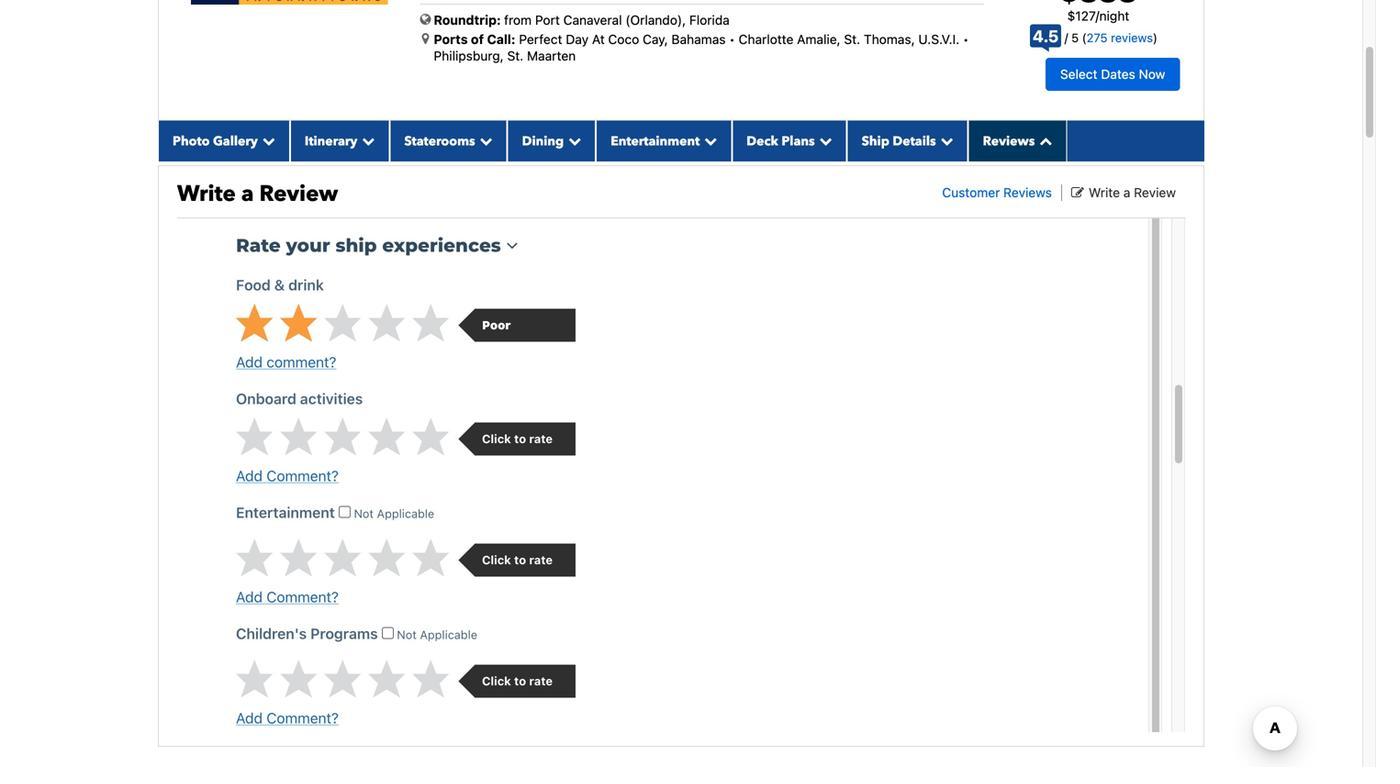 Task type: vqa. For each thing, say whether or not it's contained in the screenshot.
Select          Dates Now on the right top
yes



Task type: describe. For each thing, give the bounding box(es) containing it.
customer reviews link
[[942, 185, 1052, 200]]

entertainment
[[611, 132, 700, 150]]

0 horizontal spatial review
[[259, 179, 338, 209]]

chevron down image for deck plans
[[815, 134, 832, 147]]

chevron down image for dining
[[564, 134, 581, 147]]

itinerary button
[[290, 121, 390, 161]]

write a review link
[[1071, 185, 1176, 200]]

dining
[[522, 132, 564, 150]]

map marker image
[[422, 32, 429, 45]]

at
[[592, 32, 605, 47]]

1 horizontal spatial st.
[[844, 32, 860, 47]]

1 horizontal spatial write a review
[[1089, 185, 1176, 200]]

ship details button
[[847, 121, 968, 161]]

chevron down image for staterooms
[[475, 134, 493, 147]]

chevron down image for photo gallery
[[258, 134, 275, 147]]

275 reviews link
[[1087, 31, 1153, 45]]

itinerary
[[305, 132, 358, 150]]

/ for $127
[[1096, 8, 1100, 23]]

customer reviews
[[942, 185, 1052, 200]]

roundtrip:
[[434, 12, 501, 28]]

chevron down image for itinerary
[[358, 134, 375, 147]]

globe image
[[420, 13, 431, 26]]

photo gallery button
[[158, 121, 290, 161]]

amalie,
[[797, 32, 841, 47]]

staterooms
[[404, 132, 475, 150]]

1 • from the left
[[729, 32, 735, 47]]

port
[[535, 12, 560, 28]]

details
[[893, 132, 936, 150]]

customer
[[942, 185, 1000, 200]]

5
[[1072, 31, 1079, 45]]

select
[[1060, 66, 1098, 82]]

from
[[504, 12, 532, 28]]

ship details
[[862, 132, 936, 150]]

deck plans button
[[732, 121, 847, 161]]

deck
[[747, 132, 778, 150]]

0 horizontal spatial write a review
[[177, 179, 338, 209]]

1 horizontal spatial a
[[1124, 185, 1131, 200]]

entertainment button
[[596, 121, 732, 161]]

coco
[[608, 32, 639, 47]]

charlotte
[[739, 32, 794, 47]]

photo
[[173, 132, 210, 150]]

/ for 4.5
[[1065, 31, 1068, 45]]

2 • from the left
[[963, 32, 969, 47]]

call:
[[487, 32, 516, 47]]

reviews button
[[968, 121, 1067, 161]]

ports
[[434, 32, 468, 47]]

ports of call: perfect day at coco cay, bahamas • charlotte amalie, st. thomas, u.s.v.i. • philipsburg, st. maarten
[[434, 32, 969, 64]]



Task type: locate. For each thing, give the bounding box(es) containing it.
select          dates now
[[1060, 66, 1166, 82]]

1 horizontal spatial •
[[963, 32, 969, 47]]

chevron down image inside itinerary dropdown button
[[358, 134, 375, 147]]

now
[[1139, 66, 1166, 82]]

4.5
[[1033, 26, 1059, 46]]

st. down call:
[[507, 48, 524, 64]]

0 horizontal spatial st.
[[507, 48, 524, 64]]

0 horizontal spatial write
[[177, 179, 236, 209]]

chevron down image inside deck plans dropdown button
[[815, 134, 832, 147]]

)
[[1153, 31, 1158, 45]]

4.5 / 5 ( 275 reviews )
[[1033, 26, 1158, 46]]

/ left 5
[[1065, 31, 1068, 45]]

chevron down image inside entertainment dropdown button
[[700, 134, 717, 147]]

of
[[471, 32, 484, 47]]

day
[[566, 32, 589, 47]]

write a review right edit icon
[[1089, 185, 1176, 200]]

write
[[177, 179, 236, 209], [1089, 185, 1120, 200]]

chevron down image
[[358, 134, 375, 147], [475, 134, 493, 147], [564, 134, 581, 147], [815, 134, 832, 147], [936, 134, 954, 147]]

chevron down image inside photo gallery dropdown button
[[258, 134, 275, 147]]

chevron down image up customer
[[936, 134, 954, 147]]

chevron down image left staterooms
[[358, 134, 375, 147]]

plans
[[782, 132, 815, 150]]

1 vertical spatial reviews
[[1004, 185, 1052, 200]]

write a review main content
[[149, 0, 1214, 768]]

2 chevron down image from the left
[[475, 134, 493, 147]]

chevron down image
[[258, 134, 275, 147], [700, 134, 717, 147]]

write a review
[[177, 179, 338, 209], [1089, 185, 1176, 200]]

ship
[[862, 132, 890, 150]]

write a review down 'gallery'
[[177, 179, 338, 209]]

(
[[1082, 31, 1087, 45]]

cay,
[[643, 32, 668, 47]]

photo gallery
[[173, 132, 258, 150]]

gallery
[[213, 132, 258, 150]]

(orlando),
[[626, 12, 686, 28]]

deck plans
[[747, 132, 815, 150]]

a
[[241, 179, 254, 209], [1124, 185, 1131, 200]]

$127
[[1068, 8, 1096, 23]]

maarten
[[527, 48, 576, 64]]

write right edit icon
[[1089, 185, 1120, 200]]

a down 'gallery'
[[241, 179, 254, 209]]

chevron down image inside dining dropdown button
[[564, 134, 581, 147]]

0 horizontal spatial /
[[1065, 31, 1068, 45]]

edit image
[[1071, 186, 1084, 199]]

5 chevron down image from the left
[[936, 134, 954, 147]]

•
[[729, 32, 735, 47], [963, 32, 969, 47]]

0 horizontal spatial a
[[241, 179, 254, 209]]

chevron down image inside ship details dropdown button
[[936, 134, 954, 147]]

st.
[[844, 32, 860, 47], [507, 48, 524, 64]]

reviews
[[1111, 31, 1153, 45]]

0 horizontal spatial •
[[729, 32, 735, 47]]

st. right the amalie,
[[844, 32, 860, 47]]

chevron down image for ship details
[[936, 134, 954, 147]]

philipsburg,
[[434, 48, 504, 64]]

0 vertical spatial reviews
[[983, 132, 1035, 150]]

canaveral
[[563, 12, 622, 28]]

review
[[259, 179, 338, 209], [1134, 185, 1176, 200]]

reviews
[[983, 132, 1035, 150], [1004, 185, 1052, 200]]

1 horizontal spatial review
[[1134, 185, 1176, 200]]

chevron down image left deck
[[700, 134, 717, 147]]

select          dates now link
[[1046, 58, 1180, 91]]

a right edit icon
[[1124, 185, 1131, 200]]

review right edit icon
[[1134, 185, 1176, 200]]

1 horizontal spatial /
[[1096, 8, 1100, 23]]

• down florida
[[729, 32, 735, 47]]

chevron down image for entertainment
[[700, 134, 717, 147]]

chevron up image
[[1035, 134, 1053, 147]]

3 chevron down image from the left
[[564, 134, 581, 147]]

1 chevron down image from the left
[[258, 134, 275, 147]]

1 horizontal spatial chevron down image
[[700, 134, 717, 147]]

roundtrip: from port canaveral (orlando), florida
[[434, 12, 730, 28]]

$127 / night
[[1068, 8, 1130, 23]]

• right u.s.v.i.
[[963, 32, 969, 47]]

review down the itinerary
[[259, 179, 338, 209]]

chevron down image left the entertainment
[[564, 134, 581, 147]]

/ up 4.5 / 5 ( 275 reviews )
[[1096, 8, 1100, 23]]

reviews inside dropdown button
[[983, 132, 1035, 150]]

dining button
[[507, 121, 596, 161]]

1 horizontal spatial write
[[1089, 185, 1120, 200]]

thomas,
[[864, 32, 915, 47]]

reviews left edit icon
[[1004, 185, 1052, 200]]

/ inside 4.5 / 5 ( 275 reviews )
[[1065, 31, 1068, 45]]

4 chevron down image from the left
[[815, 134, 832, 147]]

1 vertical spatial /
[[1065, 31, 1068, 45]]

dates
[[1101, 66, 1136, 82]]

write down 'photo gallery'
[[177, 179, 236, 209]]

0 vertical spatial /
[[1096, 8, 1100, 23]]

chevron down image inside staterooms dropdown button
[[475, 134, 493, 147]]

chevron down image left the itinerary
[[258, 134, 275, 147]]

u.s.v.i.
[[919, 32, 960, 47]]

night
[[1100, 8, 1130, 23]]

/
[[1096, 8, 1100, 23], [1065, 31, 1068, 45]]

chevron down image left "ship"
[[815, 134, 832, 147]]

florida
[[689, 12, 730, 28]]

chevron down image left dining
[[475, 134, 493, 147]]

staterooms button
[[390, 121, 507, 161]]

reviews up customer reviews link at the right top
[[983, 132, 1035, 150]]

275
[[1087, 31, 1108, 45]]

1 vertical spatial st.
[[507, 48, 524, 64]]

royal caribbean image
[[191, 0, 388, 4]]

0 horizontal spatial chevron down image
[[258, 134, 275, 147]]

2 chevron down image from the left
[[700, 134, 717, 147]]

perfect
[[519, 32, 562, 47]]

bahamas
[[672, 32, 726, 47]]

1 chevron down image from the left
[[358, 134, 375, 147]]

0 vertical spatial st.
[[844, 32, 860, 47]]



